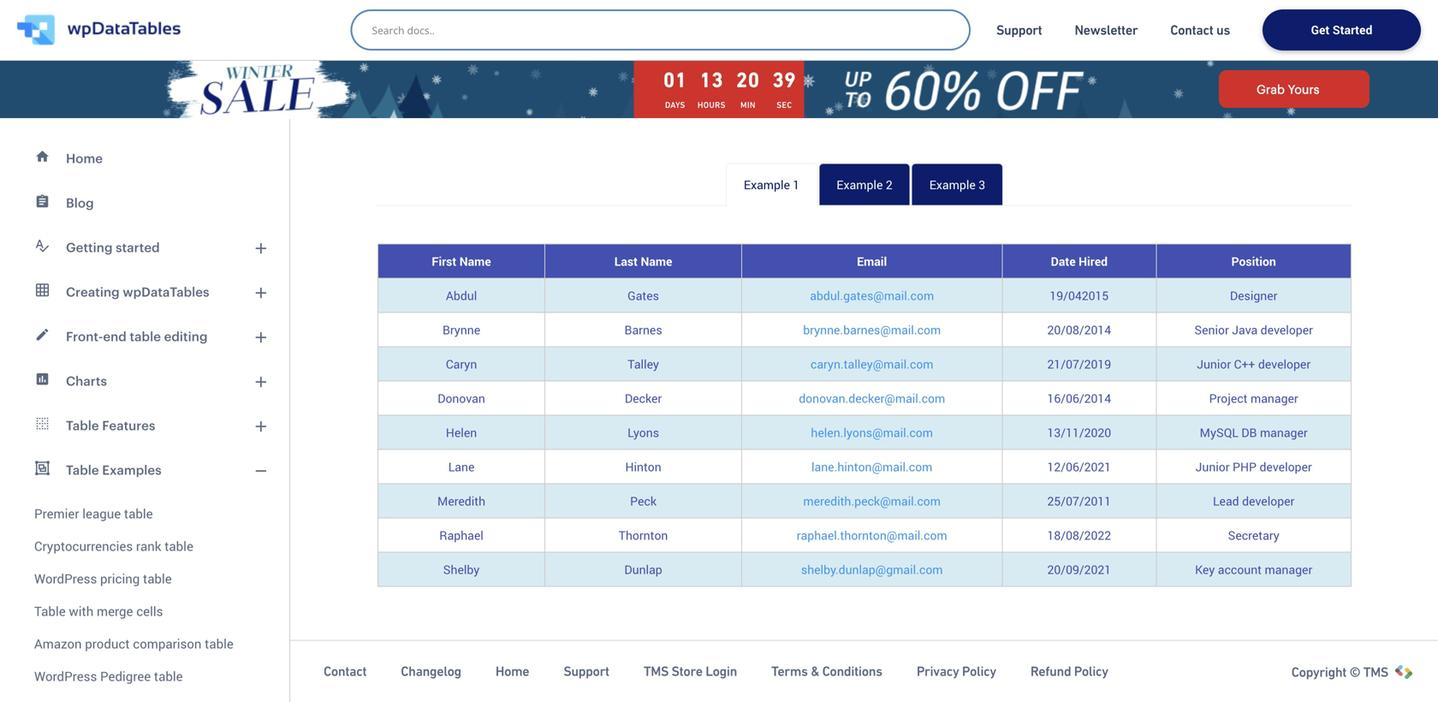 Task type: vqa. For each thing, say whether or not it's contained in the screenshot.
the Charts link
yes



Task type: locate. For each thing, give the bounding box(es) containing it.
junior left the c++
[[1197, 356, 1231, 372]]

example left 3
[[930, 176, 976, 193]]

tms
[[644, 664, 669, 679], [1364, 664, 1389, 680]]

abdul.gates@mail.com link
[[810, 287, 934, 304]]

1 name from the left
[[460, 253, 491, 269]]

pricing
[[100, 570, 140, 587]]

name for first name
[[460, 253, 491, 269]]

copyright
[[1292, 664, 1347, 680]]

name right first on the left
[[460, 253, 491, 269]]

developer for junior php developer
[[1260, 458, 1312, 475]]

policy for refund policy
[[1074, 664, 1109, 679]]

example left 1
[[744, 176, 790, 193]]

table right end
[[130, 329, 161, 344]]

2 vertical spatial manager
[[1265, 561, 1313, 578]]

example for example 1
[[744, 176, 790, 193]]

2 name from the left
[[641, 253, 672, 269]]

get started
[[1311, 22, 1373, 38]]

wpdatatables up 'editing'
[[123, 284, 209, 299]]

13/11/2020
[[1048, 424, 1112, 441]]

2 policy from the left
[[1074, 664, 1109, 679]]

manager
[[1251, 390, 1299, 406], [1260, 424, 1308, 441], [1265, 561, 1313, 578]]

example 3
[[930, 176, 986, 193]]

junior left php
[[1196, 458, 1230, 475]]

2 horizontal spatial example
[[930, 176, 976, 193]]

manager right db at bottom right
[[1260, 424, 1308, 441]]

example for example 3
[[930, 176, 976, 193]]

developer
[[1261, 322, 1313, 338], [1258, 356, 1311, 372], [1260, 458, 1312, 475], [1242, 493, 1295, 509]]

manager for account
[[1265, 561, 1313, 578]]

policy right privacy
[[962, 664, 996, 679]]

manager right account
[[1265, 561, 1313, 578]]

wordpress pricing table link
[[10, 563, 279, 595]]

1 horizontal spatial tms
[[1364, 664, 1389, 680]]

2 vertical spatial table
[[34, 602, 66, 620]]

table down comparison
[[154, 667, 183, 685]]

table
[[130, 329, 161, 344], [124, 505, 153, 522], [165, 537, 193, 555], [143, 570, 172, 587], [205, 635, 234, 652], [154, 667, 183, 685]]

wpdatatables
[[535, 73, 640, 93], [123, 284, 209, 299]]

get started link
[[1263, 9, 1421, 51]]

junior for junior php developer
[[1196, 458, 1230, 475]]

0 vertical spatial home
[[66, 151, 103, 166]]

0 vertical spatial wordpress
[[34, 570, 97, 587]]

brynne.barnes@mail.com link
[[803, 322, 941, 338]]

sec
[[777, 100, 792, 110]]

tables
[[463, 73, 509, 93]]

1 vertical spatial manager
[[1260, 424, 1308, 441]]

1 horizontal spatial contact
[[1171, 22, 1214, 38]]

Search input search field
[[372, 18, 958, 42]]

1 policy from the left
[[962, 664, 996, 679]]

table examples
[[66, 462, 162, 477]]

name right last
[[641, 253, 672, 269]]

amazon product comparison table
[[34, 635, 234, 652]]

1 vertical spatial home link
[[496, 663, 529, 680]]

example 2 link
[[819, 163, 911, 206]]

refund
[[1031, 664, 1071, 679]]

lane
[[448, 458, 475, 475]]

developer for junior c++ developer
[[1258, 356, 1311, 372]]

3 example from the left
[[930, 176, 976, 193]]

0 vertical spatial support
[[997, 22, 1042, 38]]

manager for db
[[1260, 424, 1308, 441]]

mysql
[[1200, 424, 1239, 441]]

0 vertical spatial table
[[66, 418, 99, 433]]

1 horizontal spatial policy
[[1074, 664, 1109, 679]]

table for premier league table
[[124, 505, 153, 522]]

19/042015
[[1050, 287, 1109, 304]]

meredith.peck@mail.com
[[803, 493, 941, 509]]

position
[[1232, 253, 1276, 269]]

1 vertical spatial table
[[66, 462, 99, 477]]

wordpress up with
[[34, 570, 97, 587]]

comparison
[[133, 635, 202, 652]]

0 horizontal spatial home
[[66, 151, 103, 166]]

junior
[[1197, 356, 1231, 372], [1196, 458, 1230, 475]]

table with merge cells link
[[10, 595, 279, 628]]

wpdatatables right by
[[535, 73, 640, 93]]

0 horizontal spatial policy
[[962, 664, 996, 679]]

table up cells
[[143, 570, 172, 587]]

example
[[744, 176, 790, 193], [837, 176, 883, 193], [930, 176, 976, 193]]

rank
[[136, 537, 161, 555]]

php
[[1233, 458, 1257, 475]]

support
[[997, 22, 1042, 38], [564, 664, 609, 679]]

copyright © tms
[[1292, 664, 1389, 680]]

policy right refund
[[1074, 664, 1109, 679]]

0 vertical spatial support link
[[997, 21, 1042, 39]]

contact for contact us
[[1171, 22, 1214, 38]]

date hired
[[1051, 253, 1108, 269]]

0 vertical spatial junior
[[1197, 356, 1231, 372]]

front-end table editing link
[[10, 314, 279, 359]]

table for front-end table editing
[[130, 329, 161, 344]]

table left with
[[34, 602, 66, 620]]

table for wordpress pedigree table
[[154, 667, 183, 685]]

terms
[[772, 664, 808, 679]]

min
[[741, 100, 756, 110]]

1 horizontal spatial home
[[496, 664, 529, 679]]

wordpress down 'amazon'
[[34, 667, 97, 685]]

table for wordpress pricing table
[[143, 570, 172, 587]]

with
[[69, 602, 94, 620]]

table down charts
[[66, 418, 99, 433]]

table inside 'link'
[[165, 537, 193, 555]]

lane.hinton@mail.com link
[[812, 458, 933, 475]]

home link right changelog link
[[496, 663, 529, 680]]

tms left store
[[644, 664, 669, 679]]

getting started link
[[10, 225, 279, 270]]

table up premier league table
[[66, 462, 99, 477]]

peck
[[630, 493, 657, 509]]

table for table examples
[[66, 462, 99, 477]]

example for example 2
[[837, 176, 883, 193]]

1 horizontal spatial name
[[641, 253, 672, 269]]

1 vertical spatial wordpress
[[34, 667, 97, 685]]

merge
[[97, 602, 133, 620]]

1 horizontal spatial support link
[[997, 21, 1042, 39]]

2 wordpress from the top
[[34, 667, 97, 685]]

0 horizontal spatial wpdatatables
[[123, 284, 209, 299]]

0 vertical spatial manager
[[1251, 390, 1299, 406]]

developer right java
[[1261, 322, 1313, 338]]

0 horizontal spatial contact
[[324, 664, 367, 679]]

0 horizontal spatial example
[[744, 176, 790, 193]]

1 vertical spatial support
[[564, 664, 609, 679]]

meredith
[[438, 493, 486, 509]]

junior php developer
[[1196, 458, 1312, 475]]

caryn.talley@mail.com link
[[811, 356, 934, 372]]

1 horizontal spatial wpdatatables
[[535, 73, 640, 93]]

home link up blog
[[10, 136, 279, 181]]

1 vertical spatial wpdatatables
[[123, 284, 209, 299]]

home right changelog link
[[496, 664, 529, 679]]

0 vertical spatial contact
[[1171, 22, 1214, 38]]

2 example from the left
[[837, 176, 883, 193]]

last
[[615, 253, 638, 269]]

refund policy
[[1031, 664, 1109, 679]]

table right rank
[[165, 537, 193, 555]]

helen.lyons@mail.com
[[811, 424, 933, 441]]

caryn
[[446, 356, 477, 372]]

table for cryptocurrencies rank table
[[165, 537, 193, 555]]

amazon
[[34, 635, 82, 652]]

account
[[1218, 561, 1262, 578]]

key account manager
[[1195, 561, 1313, 578]]

league
[[82, 505, 121, 522]]

25/07/2011
[[1048, 493, 1112, 509]]

by
[[513, 73, 531, 93]]

creating wpdatatables
[[66, 284, 209, 299]]

conditions
[[822, 664, 883, 679]]

1 vertical spatial contact
[[324, 664, 367, 679]]

premier league table link
[[10, 492, 279, 530]]

example left 2
[[837, 176, 883, 193]]

0 vertical spatial home link
[[10, 136, 279, 181]]

0 horizontal spatial name
[[460, 253, 491, 269]]

0 horizontal spatial support
[[564, 664, 609, 679]]

wpdatatables - tables and charts manager wordpress plugin image
[[17, 15, 181, 45]]

product
[[85, 635, 130, 652]]

lane.hinton@mail.com
[[812, 458, 933, 475]]

1 example from the left
[[744, 176, 790, 193]]

terms & conditions
[[772, 664, 883, 679]]

0 horizontal spatial support link
[[564, 663, 609, 680]]

changelog link
[[401, 663, 461, 680]]

charts
[[66, 373, 107, 388]]

creating
[[66, 284, 120, 299]]

getting
[[66, 240, 113, 255]]

developer right php
[[1260, 458, 1312, 475]]

home up blog
[[66, 151, 103, 166]]

helen.lyons@mail.com link
[[811, 424, 933, 441]]

1 wordpress from the top
[[34, 570, 97, 587]]

1 horizontal spatial example
[[837, 176, 883, 193]]

designer
[[1230, 287, 1278, 304]]

employee tables by wpdatatables
[[385, 73, 640, 93]]

grab
[[1257, 82, 1285, 96]]

home link
[[10, 136, 279, 181], [496, 663, 529, 680]]

java
[[1232, 322, 1258, 338]]

manager up mysql db manager
[[1251, 390, 1299, 406]]

name
[[460, 253, 491, 269], [641, 253, 672, 269]]

developer right the c++
[[1258, 356, 1311, 372]]

1 vertical spatial junior
[[1196, 458, 1230, 475]]

tms right ©
[[1364, 664, 1389, 680]]

table up cryptocurrencies rank table 'link'
[[124, 505, 153, 522]]

contact inside contact us link
[[1171, 22, 1214, 38]]

lyons
[[628, 424, 659, 441]]



Task type: describe. For each thing, give the bounding box(es) containing it.
policy for privacy policy
[[962, 664, 996, 679]]

blog
[[66, 195, 94, 210]]

junior for junior c++ developer
[[1197, 356, 1231, 372]]

&
[[811, 664, 819, 679]]

raphael
[[439, 527, 484, 543]]

store
[[672, 664, 703, 679]]

39
[[773, 68, 796, 92]]

20
[[736, 68, 760, 92]]

table for table with merge cells
[[34, 602, 66, 620]]

3
[[979, 176, 986, 193]]

db
[[1242, 424, 1257, 441]]

donovan.decker@mail.com link
[[799, 390, 945, 406]]

example 2
[[837, 176, 893, 193]]

caryn.talley@mail.com
[[811, 356, 934, 372]]

examples
[[102, 462, 162, 477]]

name for last name
[[641, 253, 672, 269]]

editing
[[164, 329, 208, 344]]

©
[[1350, 664, 1361, 680]]

abdul
[[446, 287, 477, 304]]

pedigree
[[100, 667, 151, 685]]

0 horizontal spatial home link
[[10, 136, 279, 181]]

cells
[[136, 602, 163, 620]]

lead
[[1213, 493, 1239, 509]]

days
[[665, 100, 686, 110]]

gates
[[628, 287, 659, 304]]

dunlap
[[625, 561, 662, 578]]

key
[[1195, 561, 1215, 578]]

1 vertical spatial support link
[[564, 663, 609, 680]]

login
[[706, 664, 737, 679]]

21/07/2019
[[1048, 356, 1112, 372]]

1 horizontal spatial support
[[997, 22, 1042, 38]]

01
[[664, 68, 687, 92]]

20/09/2021
[[1048, 561, 1112, 578]]

first
[[432, 253, 457, 269]]

senior java developer
[[1195, 322, 1313, 338]]

1 vertical spatial home
[[496, 664, 529, 679]]

raphael.thornton@mail.com
[[797, 527, 948, 543]]

amazon product comparison table link
[[10, 628, 279, 660]]

privacy
[[917, 664, 959, 679]]

privacy policy
[[917, 664, 996, 679]]

table for table features
[[66, 418, 99, 433]]

example 3 link
[[912, 163, 1004, 206]]

terms & conditions link
[[772, 663, 883, 680]]

features
[[102, 418, 155, 433]]

privacy policy link
[[917, 663, 996, 680]]

wordpress pedigree table
[[34, 667, 183, 685]]

0 vertical spatial wpdatatables
[[535, 73, 640, 93]]

Search form search field
[[372, 18, 958, 42]]

table features link
[[10, 403, 279, 448]]

end
[[103, 329, 127, 344]]

get
[[1311, 22, 1330, 38]]

table features
[[66, 418, 155, 433]]

grab yours
[[1257, 82, 1320, 96]]

secretary
[[1228, 527, 1280, 543]]

changelog
[[401, 664, 461, 679]]

example 1
[[744, 176, 800, 193]]

hours
[[698, 100, 726, 110]]

yours
[[1288, 82, 1320, 96]]

getting started
[[66, 240, 160, 255]]

last name
[[615, 253, 672, 269]]

wordpress for wordpress pedigree table
[[34, 667, 97, 685]]

tms store login link
[[644, 663, 737, 680]]

newsletter
[[1075, 22, 1138, 38]]

contact us link
[[1171, 21, 1230, 39]]

contact link
[[324, 663, 367, 680]]

developer for senior java developer
[[1261, 322, 1313, 338]]

refund policy link
[[1031, 663, 1109, 680]]

example 1 link
[[726, 163, 818, 206]]

wordpress for wordpress pricing table
[[34, 570, 97, 587]]

tms store login
[[644, 664, 737, 679]]

front-end table editing
[[66, 329, 208, 344]]

grab yours link
[[1219, 70, 1370, 108]]

first name
[[432, 253, 491, 269]]

table right comparison
[[205, 635, 234, 652]]

brynne
[[443, 322, 480, 338]]

12/06/2021
[[1048, 458, 1112, 475]]

senior
[[1195, 322, 1229, 338]]

lead developer
[[1213, 493, 1295, 509]]

date
[[1051, 253, 1076, 269]]

project
[[1209, 390, 1248, 406]]

contact for contact
[[324, 664, 367, 679]]

13
[[700, 68, 724, 92]]

mysql db manager
[[1200, 424, 1308, 441]]

developer down junior php developer
[[1242, 493, 1295, 509]]

c++
[[1234, 356, 1256, 372]]

email
[[857, 253, 887, 269]]

wordpress pedigree table link
[[10, 660, 279, 693]]

0 horizontal spatial tms
[[644, 664, 669, 679]]

1 horizontal spatial home link
[[496, 663, 529, 680]]

barnes
[[625, 322, 662, 338]]

20/08/2014
[[1048, 322, 1112, 338]]

18/08/2022
[[1048, 527, 1112, 543]]

2
[[886, 176, 893, 193]]

cryptocurrencies rank table
[[34, 537, 193, 555]]



